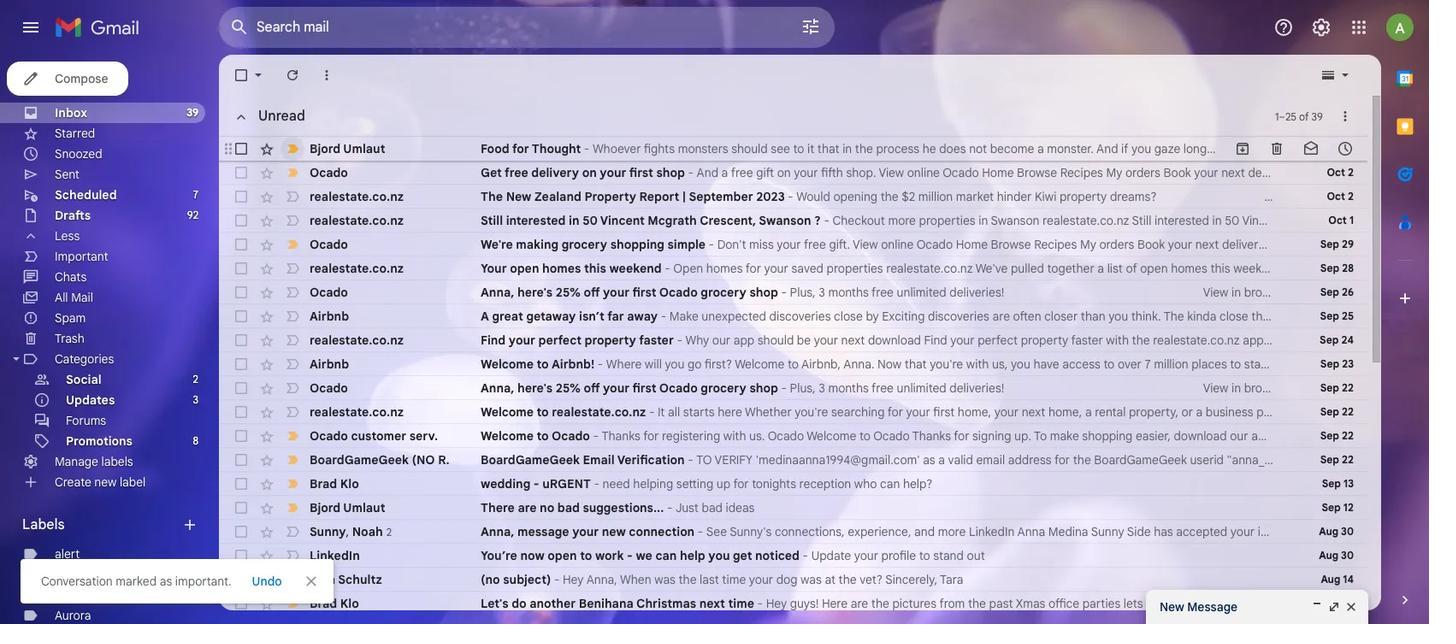 Task type: vqa. For each thing, say whether or not it's contained in the screenshot.


Task type: describe. For each thing, give the bounding box(es) containing it.
11 ͏ from the left
[[1249, 189, 1252, 204]]

a right start
[[1371, 524, 1378, 540]]

16 row from the top
[[219, 496, 1368, 520]]

wedding - urgent - need helping setting up for tonights reception who can help?
[[481, 476, 933, 492]]

1 ﻿ from the left
[[1166, 189, 1166, 204]]

0 vertical spatial million
[[918, 189, 953, 204]]

first up welcome to ocado - thanks for registering with us. ocado welcome to ocado thanks for signing up. to make shopping easier, download our app now. app store google play s
[[933, 405, 955, 420]]

1 vertical spatial the
[[1164, 309, 1184, 324]]

bjord umlaut for food for thought
[[310, 141, 385, 157]]

delivery left y
[[1379, 165, 1422, 180]]

2 ͏ from the left
[[1166, 189, 1169, 204]]

the left last
[[679, 572, 697, 588]]

21 ﻿ from the left
[[1350, 189, 1350, 204]]

your up work
[[572, 524, 599, 540]]

1 properties from the left
[[827, 261, 883, 276]]

sep left 29
[[1320, 238, 1339, 251]]

we're making grocery shopping simple - don't miss your free gift. view online ocado home browse recipes my orders book your next delivery book your next delivery easy p
[[481, 237, 1429, 252]]

7 ﻿ from the left
[[1221, 189, 1221, 204]]

1 horizontal spatial ideas
[[1253, 596, 1282, 612]]

3 homes from the left
[[1171, 261, 1208, 276]]

the down the think.
[[1132, 333, 1150, 348]]

your up "welcome to airbnb! - where will you go first? welcome to airbnb, anna. now that you're with us, you have access to over 7 million places to stay—from individual rooms to ent"
[[951, 333, 975, 348]]

free left gift
[[731, 165, 753, 180]]

anna, here's 25% off your first ocado grocery shop - plus, 3 months free unlimited deliveries! ‌ ‌ ‌ ‌ ‌ ‌ ‌ ‌ ‌ ‌ ‌ ‌ ‌ ‌ ‌ ‌ ‌ ‌ ‌ ‌ ‌ ‌ ‌ ‌ ‌ ‌ ‌ ‌ ‌ ‌ ‌ ‌ ‌ ‌ ‌ ‌ ‌ ‌ ‌ ‌ ‌ ‌ ‌ ‌ ‌ ‌ ‌ ‌ ‌ ‌ ‌ ‌ ‌ ‌ ‌ ‌ ‌ ‌ ‌ ‌ ‌ ‌ ‌ ‌ view in browser ocado offers | for sep 22
[[481, 381, 1371, 396]]

0 vertical spatial recipes
[[1060, 165, 1103, 180]]

sep up sep 13 at the right
[[1320, 453, 1339, 466]]

7 row from the top
[[219, 281, 1371, 305]]

toggle split pane mode image
[[1320, 67, 1337, 84]]

free down ?
[[804, 237, 826, 252]]

23 ͏ from the left
[[1359, 189, 1362, 204]]

2 vertical spatial oct
[[1329, 214, 1347, 227]]

view up the kinda
[[1203, 285, 1229, 300]]

2 row from the top
[[219, 161, 1429, 185]]

2 horizontal spatial on
[[1317, 452, 1331, 468]]

a right or
[[1196, 405, 1203, 420]]

a up september
[[722, 165, 728, 180]]

1 – 25 of 39
[[1275, 110, 1323, 123]]

19 ͏ from the left
[[1323, 189, 1326, 204]]

dog
[[776, 572, 798, 588]]

only
[[1285, 309, 1308, 324]]

13 ﻿ from the left
[[1277, 189, 1277, 204]]

1 bad from the left
[[558, 500, 580, 516]]

for left sep 28
[[1285, 261, 1301, 276]]

benihana
[[579, 596, 634, 612]]

5 ﻿ from the left
[[1203, 189, 1203, 204]]

20 ﻿ from the left
[[1341, 189, 1341, 204]]

2 tara from the left
[[940, 572, 964, 588]]

aurora link
[[55, 608, 91, 624]]

1 perfect from the left
[[538, 333, 582, 348]]

p
[[1427, 237, 1429, 252]]

airbnb for welcome to airbnb!
[[310, 357, 349, 372]]

2 properties from the left
[[1325, 261, 1381, 276]]

promotions
[[66, 434, 133, 449]]

social
[[66, 372, 101, 387]]

2 was from the left
[[801, 572, 822, 588]]

1 vertical spatial online
[[881, 237, 914, 252]]

2 art from the top
[[55, 588, 70, 603]]

suggestions...
[[583, 500, 664, 516]]

1 horizontal spatial up
[[1180, 596, 1194, 612]]

anna
[[1017, 524, 1045, 540]]

1 horizontal spatial will
[[1387, 141, 1404, 157]]

1 vertical spatial are
[[518, 500, 537, 516]]

next up to
[[1022, 405, 1046, 420]]

short
[[1400, 309, 1428, 324]]

aug for conversa
[[1319, 525, 1339, 538]]

0 horizontal spatial –
[[1279, 110, 1286, 123]]

the left $2
[[881, 189, 899, 204]]

browser for sep 22
[[1244, 381, 1288, 396]]

sunny , noah 2
[[310, 524, 392, 539]]

1 horizontal spatial and
[[1376, 309, 1396, 324]]

your down great
[[509, 333, 535, 348]]

view right gift.
[[853, 237, 878, 252]]

aug 30 for you're now open to work - we can help you get noticed - update your profile to stand out ‌ ‌ ‌ ‌ ‌ ‌ ‌ ‌ ‌ ‌ ‌ ‌ ‌ ‌ ‌ ‌ ‌ ‌ ‌ ‌ ‌ ‌ ‌ ‌ ‌ ‌ ‌ ‌ ‌ ‌ ‌ ‌ ‌ ‌ ‌ ‌ ‌ ‌ ‌ ‌ ‌ ‌ ‌ ‌ ‌ ‌ ‌ ‌ ‌ ‌ ‌ ‌ ‌ ‌ ‌ ‌ ‌ ‌ ‌ ‌ ‌ ‌ ‌ ‌ ‌ ‌ ‌ ‌ ‌ ‌ ‌ ‌ ‌ ‌ ‌ ‌ ‌ ‌ ‌ ‌ ‌ ‌ ‌ ‌
[[1319, 549, 1354, 562]]

new for your
[[602, 524, 626, 540]]

free down now
[[872, 381, 894, 396]]

1 vertical spatial and
[[697, 165, 719, 180]]

welcome to realestate.co.nz - it all starts here whether you're searching for your first home, your next home, a rental property, or a business premises – we're here to help. f
[[481, 405, 1429, 420]]

the left past at the bottom of page
[[968, 596, 986, 612]]

crescent,
[[700, 213, 756, 228]]

sep 28
[[1321, 262, 1354, 275]]

as inside alert
[[160, 574, 172, 589]]

0 horizontal spatial ideas
[[726, 500, 755, 516]]

14 ﻿ from the left
[[1286, 189, 1286, 204]]

help
[[680, 548, 705, 564]]

for down miss
[[746, 261, 761, 276]]

you right than on the right of page
[[1109, 309, 1128, 324]]

delivery up that's
[[1222, 237, 1265, 252]]

profile
[[882, 548, 916, 564]]

easier,
[[1136, 429, 1171, 444]]

3 for sep 22
[[819, 381, 825, 396]]

1 was from the left
[[654, 572, 676, 588]]

next up 'anna.' at bottom
[[841, 333, 865, 348]]

with up rooms
[[1373, 333, 1396, 348]]

0 vertical spatial up
[[717, 476, 731, 492]]

here's for sep 22
[[517, 381, 553, 396]]

schultz
[[338, 572, 382, 588]]

o
[[1428, 452, 1429, 468]]

forums link
[[66, 413, 106, 429]]

app
[[1303, 429, 1326, 444]]

1 ͏ from the left
[[1157, 189, 1160, 204]]

no
[[540, 500, 554, 516]]

0 vertical spatial let's
[[1313, 524, 1340, 540]]

1 vertical spatial recipes
[[1034, 237, 1077, 252]]

1 horizontal spatial our
[[1230, 429, 1248, 444]]

2 horizontal spatial this
[[1304, 596, 1324, 612]]

4 ﻿ from the left
[[1194, 189, 1194, 204]]

the down make
[[1073, 452, 1091, 468]]

39 inside labels navigation
[[187, 106, 198, 119]]

2023
[[756, 189, 785, 204]]

up.
[[1014, 429, 1032, 444]]

7 inside unread tab panel
[[1145, 357, 1151, 372]]

anna, up benihana at the left of the page
[[587, 572, 618, 588]]

a right the become
[[1037, 141, 1044, 157]]

a right only
[[1311, 309, 1318, 324]]

1 thanks from the left
[[602, 429, 641, 444]]

view down places
[[1203, 381, 1229, 396]]

the down store
[[1334, 452, 1352, 468]]

labels
[[101, 454, 133, 470]]

work
[[595, 548, 624, 564]]

39 inside unread tab panel
[[1312, 110, 1323, 123]]

plus, for sep 26
[[790, 285, 816, 300]]

updates
[[66, 393, 115, 408]]

row containing tara schultz
[[219, 568, 1368, 592]]

11 ﻿ from the left
[[1258, 189, 1258, 204]]

pop out image
[[1328, 600, 1341, 614]]

| for sep 26
[[1367, 285, 1371, 300]]

sep left 28
[[1321, 262, 1340, 275]]

sep up store
[[1320, 405, 1339, 418]]

16 ͏ from the left
[[1295, 189, 1298, 204]]

1 find from the left
[[481, 333, 506, 348]]

sent
[[55, 167, 79, 182]]

months for sep 26
[[828, 285, 869, 300]]

0 horizontal spatial this
[[584, 261, 606, 276]]

with left us,
[[966, 357, 989, 372]]

0 vertical spatial that
[[818, 141, 840, 157]]

22 ͏ from the left
[[1350, 189, 1353, 204]]

inbox section options image
[[1337, 108, 1354, 125]]

or
[[1182, 405, 1193, 420]]

0 horizontal spatial out
[[967, 548, 985, 564]]

premises
[[1257, 405, 1306, 420]]

your up far
[[603, 285, 630, 300]]

0 vertical spatial shopping
[[610, 237, 665, 252]]

1 horizontal spatial and
[[1097, 141, 1118, 157]]

0 vertical spatial online
[[907, 165, 940, 180]]

closer
[[1045, 309, 1078, 324]]

lets
[[1124, 596, 1143, 612]]

help?
[[903, 476, 933, 492]]

book down "abyss,"
[[1294, 165, 1322, 180]]

individual
[[1307, 357, 1358, 372]]

you right the if
[[1132, 141, 1151, 157]]

30 for anna, message your new connection - see sunny's connections, experience, and more linkedin anna medina sunny side has accepted your invitation. let's start a conversa
[[1341, 525, 1354, 538]]

1 row from the top
[[219, 137, 1429, 161]]

6 ͏ from the left
[[1203, 189, 1206, 204]]

anna, for sep 26
[[481, 285, 514, 300]]

market
[[956, 189, 994, 204]]

row containing boardgamegeek (no r.
[[219, 448, 1429, 472]]

long
[[1184, 141, 1207, 157]]

customer
[[351, 429, 406, 444]]

for right 'searching'
[[888, 405, 903, 420]]

bjord umlaut for there are no bad suggestions...
[[310, 500, 385, 516]]

art link
[[55, 567, 70, 582]]

anna, for aug 30
[[481, 524, 514, 540]]

0 vertical spatial time
[[722, 572, 746, 588]]

1 vertical spatial download
[[1174, 429, 1227, 444]]

toolbar inside unread tab panel
[[1226, 140, 1363, 157]]

shop for sep 22
[[750, 381, 778, 396]]

"anna_94",
[[1227, 452, 1286, 468]]

if
[[1121, 141, 1129, 157]]

1 horizontal spatial 1
[[1350, 214, 1354, 227]]

trash link
[[55, 331, 84, 346]]

come
[[1146, 596, 1177, 612]]

2 vertical spatial aug
[[1321, 573, 1341, 586]]

here's for sep 26
[[517, 285, 553, 300]]

20 ͏ from the left
[[1332, 189, 1335, 204]]

2 home, from the left
[[1049, 405, 1082, 420]]

oct 2 for the new zealand property report | september 2023 - would opening the $2 million market hinder kiwi property dreams? ͏ ‌ ﻿ ͏ ‌ ﻿ ͏ ‌ ﻿ ͏ ‌ ﻿ ͏ ‌ ﻿ ͏ ‌ ﻿ ͏ ‌ ﻿ ͏ ‌ ﻿ ͏ ‌ ﻿ ͏ ‌ ﻿ ͏ ‌ ﻿ ͏ ‌ ﻿ ͏ ‌ ﻿ ͏ ‌ ﻿ ͏ ‌ ﻿ ͏ ‌ ﻿ ͏ ‌ ﻿ ͏ ‌ ﻿ ͏ ‌ ﻿ ͏ ‌ ﻿ ͏ ‌ ﻿ ͏ ‌ ﻿ ͏ ‌
[[1327, 190, 1354, 203]]

who
[[854, 476, 877, 492]]

first for sep 26
[[632, 285, 657, 300]]

1 vertical spatial of
[[1126, 261, 1137, 276]]

row containing sunny
[[219, 520, 1429, 544]]

for up verification
[[643, 429, 659, 444]]

2 close from the left
[[1220, 309, 1249, 324]]

25 inside row
[[1342, 310, 1354, 322]]

as inside unread tab panel
[[923, 452, 935, 468]]

klo for wedding - urgent - need helping setting up for tonights reception who can help?
[[340, 476, 359, 492]]

unread
[[258, 108, 305, 125]]

1 horizontal spatial linkedin
[[969, 524, 1015, 540]]

26
[[1342, 286, 1354, 299]]

sep down we're
[[1320, 429, 1339, 442]]

2 down abyss
[[1348, 166, 1354, 179]]

| for sep 22
[[1367, 381, 1371, 396]]

categories link
[[55, 352, 114, 367]]

1 vertical spatial can
[[656, 548, 677, 564]]

0 vertical spatial orders
[[1126, 165, 1161, 180]]

14
[[1343, 573, 1354, 586]]

22 for welcome to realestate.co.nz - it all starts here whether you're searching for your first home, your next home, a rental property, or a business premises – we're here to help. f
[[1342, 405, 1354, 418]]

sep left '13'
[[1322, 477, 1341, 490]]

where
[[606, 357, 642, 372]]

2 ﻿ from the left
[[1175, 189, 1175, 204]]

drafts link
[[55, 208, 91, 223]]

0 vertical spatial grocery
[[562, 237, 607, 252]]

0 vertical spatial shop
[[656, 165, 685, 180]]

0 vertical spatial hey
[[563, 572, 584, 588]]

manage labels link
[[55, 454, 133, 470]]

2 weekend from the left
[[1234, 261, 1282, 276]]

1 vertical spatial time
[[728, 596, 754, 612]]

the left 24
[[1313, 333, 1331, 348]]

1 horizontal spatial that
[[905, 357, 927, 372]]

for down make
[[1055, 452, 1070, 468]]

0 vertical spatial download
[[868, 333, 921, 348]]

jul 31
[[1326, 597, 1354, 610]]

anna, for sep 22
[[481, 381, 514, 396]]

16 ﻿ from the left
[[1304, 189, 1304, 204]]

address
[[1008, 452, 1052, 468]]

you right us,
[[1011, 357, 1031, 372]]

22 for anna, here's 25% off your first ocado grocery shop - plus, 3 months free unlimited deliveries! ‌ ‌ ‌ ‌ ‌ ‌ ‌ ‌ ‌ ‌ ‌ ‌ ‌ ‌ ‌ ‌ ‌ ‌ ‌ ‌ ‌ ‌ ‌ ‌ ‌ ‌ ‌ ‌ ‌ ‌ ‌ ‌ ‌ ‌ ‌ ‌ ‌ ‌ ‌ ‌ ‌ ‌ ‌ ‌ ‌ ‌ ‌ ‌ ‌ ‌ ‌ ‌ ‌ ‌ ‌ ‌ ‌ ‌ ‌ ‌ ‌ ‌ ‌ ‌ view in browser ocado offers |
[[1342, 381, 1354, 394]]

with left us.
[[723, 429, 746, 444]]

0 vertical spatial |
[[682, 189, 686, 204]]

10 row from the top
[[219, 352, 1429, 376]]

simple
[[668, 237, 706, 252]]

welcome to ocado - thanks for registering with us. ocado welcome to ocado thanks for signing up. to make shopping easier, download our app now. app store google play s
[[481, 429, 1429, 444]]

next down abyss
[[1352, 165, 1376, 180]]

your up signing
[[995, 405, 1019, 420]]

0 vertical spatial out
[[1292, 333, 1310, 348]]

3 boardgamegeek from the left
[[1094, 452, 1187, 468]]

still
[[481, 213, 503, 228]]

your down "abyss,"
[[1325, 165, 1349, 180]]

0 vertical spatial can
[[880, 476, 900, 492]]

browser for sep 26
[[1244, 285, 1288, 300]]

0 vertical spatial should
[[731, 141, 768, 157]]

13
[[1344, 477, 1354, 490]]

making
[[516, 237, 559, 252]]

8 row from the top
[[219, 305, 1429, 328]]

2 horizontal spatial are
[[993, 309, 1010, 324]]

15 ﻿ from the left
[[1295, 189, 1295, 204]]

your right accepted
[[1231, 524, 1255, 540]]

1 vertical spatial you're
[[795, 405, 828, 420]]

next down last
[[699, 596, 725, 612]]

main menu image
[[21, 17, 41, 38]]

he
[[923, 141, 936, 157]]

property for your
[[1021, 333, 1068, 348]]

shop.
[[846, 165, 876, 180]]

8 ﻿ from the left
[[1231, 189, 1231, 204]]

hinder
[[997, 189, 1032, 204]]

connections,
[[775, 524, 845, 540]]

?
[[814, 213, 821, 228]]

1 vertical spatial new
[[1160, 600, 1184, 615]]

2 perfect from the left
[[978, 333, 1018, 348]]

delivery down into
[[1248, 165, 1291, 180]]

that's
[[1252, 309, 1282, 324]]

boardgamegeek for boardgamegeek email verification - to verify 'medinaanna1994@gmail.com' as a valid email address for the boardgamegeek userid "anna_94", click on the following link o
[[481, 452, 580, 468]]

next up sep 28
[[1326, 237, 1350, 252]]

book down long
[[1164, 165, 1191, 180]]

sep 22 for welcome to ocado - thanks for registering with us. ocado welcome to ocado thanks for signing up. to make shopping easier, download our app now. app store google play s
[[1320, 429, 1354, 442]]

1 homes from the left
[[542, 261, 581, 276]]

25% for sep 22
[[556, 381, 581, 396]]

free up by
[[872, 285, 894, 300]]

think.
[[1131, 309, 1161, 324]]

your right be on the right bottom
[[814, 333, 838, 348]]

valid
[[948, 452, 973, 468]]

with up over
[[1106, 333, 1129, 348]]

18 ﻿ from the left
[[1323, 189, 1323, 204]]

a left valid
[[939, 452, 945, 468]]

10 ﻿ from the left
[[1249, 189, 1249, 204]]

enough
[[1210, 141, 1251, 157]]

the left abyss
[[1332, 141, 1350, 157]]

delivery down thought
[[531, 165, 579, 180]]

you left the get
[[709, 548, 730, 564]]

unread main content
[[219, 55, 1429, 624]]

close image
[[1345, 600, 1358, 614]]

2 find from the left
[[924, 333, 948, 348]]

0 horizontal spatial 25
[[1286, 110, 1297, 123]]

next up the kinda
[[1196, 237, 1219, 252]]

1 gaze from the left
[[1154, 141, 1181, 157]]

google
[[1360, 429, 1399, 444]]

access
[[1063, 357, 1101, 372]]

0 horizontal spatial app
[[734, 333, 755, 348]]

mcgrath
[[648, 213, 697, 228]]

see
[[706, 524, 727, 540]]

5 ͏ from the left
[[1194, 189, 1197, 204]]

1 home, from the left
[[958, 405, 992, 420]]

1 vertical spatial home
[[956, 237, 988, 252]]

conversation
[[41, 574, 113, 589]]

1 here from the left
[[718, 405, 742, 420]]

has
[[1154, 524, 1173, 540]]

10 ͏ from the left
[[1240, 189, 1243, 204]]

2 up the oct 1
[[1348, 190, 1354, 203]]

have
[[1034, 357, 1060, 372]]

0 vertical spatial home
[[982, 165, 1014, 180]]

1 horizontal spatial on
[[777, 165, 791, 180]]

2 gaze from the left
[[1407, 141, 1429, 157]]

$2
[[902, 189, 915, 204]]

20 row from the top
[[219, 592, 1368, 616]]

business
[[1206, 405, 1254, 420]]

4 row from the top
[[219, 209, 1368, 233]]

the up sep 26
[[1304, 261, 1322, 276]]

1 horizontal spatial app
[[1252, 429, 1272, 444]]

all
[[55, 290, 68, 305]]

0 vertical spatial of
[[1299, 110, 1309, 123]]

21 ͏ from the left
[[1341, 189, 1344, 204]]

shop for sep 26
[[750, 285, 778, 300]]

welcome for welcome to airbnb!
[[481, 357, 534, 372]]

umlaut for food
[[343, 141, 385, 157]]

1 horizontal spatial open
[[548, 548, 577, 564]]

your up vet?
[[854, 548, 878, 564]]

months for sep 22
[[828, 381, 869, 396]]

12 ﻿ from the left
[[1267, 189, 1267, 204]]

gift
[[756, 165, 774, 180]]

property down far
[[585, 333, 636, 348]]

for left the minimize image
[[1285, 596, 1301, 612]]

get free delivery on your first shop - and a free gift on your fifth shop. view online ocado home browse recipes my orders book your next delivery book your next delivery y
[[481, 165, 1429, 180]]

22 ﻿ from the left
[[1359, 189, 1359, 204]]

1 tara from the left
[[310, 572, 335, 588]]

the down vet?
[[871, 596, 889, 612]]

manage
[[55, 454, 98, 470]]

1 close from the left
[[834, 309, 863, 324]]

drafts
[[55, 208, 91, 223]]

sep up sep 24
[[1320, 310, 1339, 322]]

boardgamegeek for boardgamegeek (no r.
[[310, 452, 409, 468]]

exciting
[[882, 309, 925, 324]]

deliveries! for sep 26
[[950, 285, 1005, 300]]

23
[[1342, 358, 1354, 370]]

does
[[939, 141, 966, 157]]

you've
[[1384, 261, 1419, 276]]

12 ͏ from the left
[[1258, 189, 1261, 204]]

2 bad from the left
[[702, 500, 723, 516]]

for up valid
[[954, 429, 970, 444]]

1 horizontal spatial million
[[1154, 357, 1189, 372]]

19 ﻿ from the left
[[1332, 189, 1332, 204]]

the right at
[[839, 572, 857, 588]]

15 ͏ from the left
[[1286, 189, 1289, 204]]

sep left 24
[[1320, 334, 1339, 346]]

2 horizontal spatial open
[[1140, 261, 1168, 276]]

first for sep 22
[[632, 381, 657, 396]]

message
[[1188, 600, 1238, 615]]

0 vertical spatial my
[[1106, 165, 1123, 180]]

3 ͏ from the left
[[1175, 189, 1178, 204]]

0 vertical spatial the
[[481, 189, 503, 204]]

advan
[[1399, 333, 1429, 348]]

0 horizontal spatial my
[[1080, 237, 1096, 252]]

sep left 12
[[1322, 501, 1341, 514]]

0 horizontal spatial on
[[582, 165, 597, 180]]

your down swanson
[[777, 237, 801, 252]]

your down long
[[1194, 165, 1219, 180]]

grocery for sep 26
[[701, 285, 747, 300]]

1 vertical spatial will
[[645, 357, 662, 372]]

your up welcome to ocado - thanks for registering with us. ocado welcome to ocado thanks for signing up. to make shopping easier, download our app now. app store google play s
[[906, 405, 930, 420]]

cut
[[1270, 333, 1289, 348]]

let's do another benihana christmas next time - hey guys! here are the pictures from the past xmas office parties lets come up with more ideas for this year
[[481, 596, 1351, 612]]

you left go
[[665, 357, 685, 372]]

next down enough
[[1222, 165, 1245, 180]]

unlimited for sep 22
[[897, 381, 947, 396]]



Task type: locate. For each thing, give the bounding box(es) containing it.
7 right over
[[1145, 357, 1151, 372]]

oct up sep 29
[[1329, 214, 1347, 227]]

sep left the 26
[[1320, 286, 1339, 299]]

22 down 23
[[1342, 381, 1354, 394]]

0 vertical spatial months
[[828, 285, 869, 300]]

setting
[[676, 476, 714, 492]]

brad klo up , in the bottom of the page
[[310, 476, 359, 492]]

sunny
[[310, 524, 346, 539], [1091, 524, 1125, 540]]

a great getaway isn't far away - make unexpected discoveries close by exciting discoveries are often closer than you think. the kinda close that's only a hop, skip, and short 
[[481, 309, 1429, 324]]

0 horizontal spatial 1
[[1275, 110, 1279, 123]]

14 row from the top
[[219, 448, 1429, 472]]

app up "anna_94", at the right bottom
[[1252, 429, 1272, 444]]

first up away at the left
[[632, 285, 657, 300]]

18 ͏ from the left
[[1313, 189, 1316, 204]]

abyss
[[1353, 141, 1384, 157]]

side
[[1127, 524, 1151, 540]]

book left sep 29
[[1268, 237, 1296, 252]]

2 aug 30 from the top
[[1319, 549, 1354, 562]]

1 vertical spatial oct
[[1327, 190, 1345, 203]]

2 25% from the top
[[556, 381, 581, 396]]

with right come
[[1197, 596, 1220, 612]]

2 thanks from the left
[[912, 429, 951, 444]]

new up interested
[[506, 189, 532, 204]]

1 horizontal spatial here
[[1352, 405, 1376, 420]]

1 vertical spatial new
[[602, 524, 626, 540]]

1 horizontal spatial you're
[[930, 357, 963, 372]]

our
[[712, 333, 731, 348], [1230, 429, 1248, 444]]

3 ﻿ from the left
[[1185, 189, 1185, 204]]

plus, down airbnb,
[[790, 381, 816, 396]]

and up stand
[[914, 524, 935, 540]]

1 here's from the top
[[517, 285, 553, 300]]

25 up an
[[1286, 110, 1297, 123]]

search mail image
[[224, 12, 255, 43]]

1 horizontal spatial 7
[[1145, 357, 1151, 372]]

oct for and a free gift on your fifth shop. view online ocado home browse recipes my orders book your next delivery book your next delivery y
[[1327, 166, 1345, 179]]

1 horizontal spatial home,
[[1049, 405, 1082, 420]]

was
[[654, 572, 676, 588], [801, 572, 822, 588]]

should
[[731, 141, 768, 157], [758, 333, 794, 348]]

new inside row
[[506, 189, 532, 204]]

plus,
[[790, 285, 816, 300], [790, 381, 816, 396]]

delivery up 28
[[1353, 237, 1396, 252]]

2 right noah
[[386, 526, 392, 538]]

None search field
[[219, 7, 835, 48]]

first for oct 2
[[629, 165, 653, 180]]

2 vertical spatial |
[[1367, 381, 1371, 396]]

browser down stay—from
[[1244, 381, 1288, 396]]

2 discoveries from the left
[[928, 309, 990, 324]]

1 vertical spatial browse
[[991, 237, 1031, 252]]

your up property
[[600, 165, 626, 180]]

1 30 from the top
[[1341, 525, 1354, 538]]

2 oct 2 from the top
[[1327, 190, 1354, 203]]

1 discoveries from the left
[[769, 309, 831, 324]]

updates link
[[66, 393, 115, 408]]

8 ͏ from the left
[[1221, 189, 1224, 204]]

sep 22 for welcome to realestate.co.nz - it all starts here whether you're searching for your first home, your next home, a rental property, or a business premises – we're here to help. f
[[1320, 405, 1354, 418]]

5 row from the top
[[219, 233, 1429, 257]]

klo down boardgamegeek (no r.
[[340, 476, 359, 492]]

1 horizontal spatial sunny
[[1091, 524, 1125, 540]]

0 vertical spatial 1
[[1275, 110, 1279, 123]]

1 up an
[[1275, 110, 1279, 123]]

property up have
[[1021, 333, 1068, 348]]

1 vertical spatial brad
[[310, 596, 337, 612]]

support image
[[1274, 17, 1294, 38]]

on right gift
[[777, 165, 791, 180]]

None checkbox
[[233, 67, 250, 84], [233, 140, 250, 157], [233, 164, 250, 181], [233, 188, 250, 205], [233, 236, 250, 253], [233, 260, 250, 277], [233, 356, 250, 373], [233, 380, 250, 397], [233, 428, 250, 445], [233, 476, 250, 493], [233, 500, 250, 517], [233, 523, 250, 541], [233, 595, 250, 612], [233, 67, 250, 84], [233, 140, 250, 157], [233, 164, 250, 181], [233, 188, 250, 205], [233, 236, 250, 253], [233, 260, 250, 277], [233, 356, 250, 373], [233, 380, 250, 397], [233, 428, 250, 445], [233, 476, 250, 493], [233, 500, 250, 517], [233, 523, 250, 541], [233, 595, 250, 612]]

0 vertical spatial oct 2
[[1327, 166, 1354, 179]]

grocery for sep 22
[[701, 381, 747, 396]]

sep 22 for boardgamegeek email verification - to verify 'medinaanna1994@gmail.com' as a valid email address for the boardgamegeek userid "anna_94", click on the following link o
[[1320, 453, 1354, 466]]

less
[[55, 228, 80, 244]]

ocado
[[310, 165, 348, 180], [943, 165, 979, 180], [310, 237, 348, 252], [917, 237, 953, 252], [310, 285, 348, 300], [659, 285, 698, 300], [1291, 285, 1328, 300], [310, 381, 348, 396], [659, 381, 698, 396], [1291, 381, 1328, 396], [310, 429, 348, 444], [552, 429, 590, 444], [768, 429, 804, 444], [873, 429, 910, 444]]

anna, here's 25% off your first ocado grocery shop - plus, 3 months free unlimited deliveries! ‌ ‌ ‌ ‌ ‌ ‌ ‌ ‌ ‌ ‌ ‌ ‌ ‌ ‌ ‌ ‌ ‌ ‌ ‌ ‌ ‌ ‌ ‌ ‌ ‌ ‌ ‌ ‌ ‌ ‌ ‌ ‌ ‌ ‌ ‌ ‌ ‌ ‌ ‌ ‌ ‌ ‌ ‌ ‌ ‌ ‌ ‌ ‌ ‌ ‌ ‌ ‌ ‌ ‌ ‌ ‌ ‌ ‌ ‌ ‌ ‌ ‌ ‌ ‌ view in browser ocado offers |
[[481, 285, 1371, 300], [481, 381, 1371, 396]]

umlaut for there
[[343, 500, 385, 516]]

gmail image
[[55, 10, 148, 44]]

1 art from the top
[[55, 567, 70, 582]]

14 ͏ from the left
[[1277, 189, 1280, 204]]

offers for 22
[[1330, 381, 1364, 396]]

1 horizontal spatial discoveries
[[928, 309, 990, 324]]

need
[[603, 476, 630, 492]]

22 for boardgamegeek email verification - to verify 'medinaanna1994@gmail.com' as a valid email address for the boardgamegeek userid "anna_94", click on the following link o
[[1342, 453, 1354, 466]]

your down it
[[794, 165, 818, 180]]

get
[[481, 165, 502, 180]]

2 sep 22 from the top
[[1320, 405, 1354, 418]]

userid
[[1190, 452, 1224, 468]]

oct 2 down abyss
[[1327, 166, 1354, 179]]

tab list
[[1381, 55, 1429, 563]]

sep 22
[[1320, 381, 1354, 394], [1320, 405, 1354, 418], [1320, 429, 1354, 442], [1320, 453, 1354, 466]]

2 homes from the left
[[706, 261, 743, 276]]

0 vertical spatial oct
[[1327, 166, 1345, 179]]

airbnb!
[[552, 357, 595, 372]]

1 faster from the left
[[639, 333, 674, 348]]

plus, for sep 22
[[790, 381, 816, 396]]

view down process
[[879, 165, 904, 180]]

aug up aug 14
[[1319, 549, 1339, 562]]

2 browser from the top
[[1244, 381, 1288, 396]]

sep left 23
[[1321, 358, 1340, 370]]

offers down 23
[[1330, 381, 1364, 396]]

1 vertical spatial bjord umlaut
[[310, 500, 385, 516]]

and right skip,
[[1376, 309, 1396, 324]]

0 vertical spatial aug
[[1319, 525, 1339, 538]]

0 vertical spatial browse
[[1017, 165, 1057, 180]]

your
[[481, 261, 507, 276]]

1 vertical spatial unlimited
[[897, 381, 947, 396]]

settings image
[[1311, 17, 1332, 38]]

urgent
[[542, 476, 591, 492]]

1 vertical spatial klo
[[340, 596, 359, 612]]

0 vertical spatial –
[[1279, 110, 1286, 123]]

months up 'searching'
[[828, 381, 869, 396]]

1 vertical spatial app
[[1252, 429, 1272, 444]]

anna, down great
[[481, 381, 514, 396]]

brad klo for wedding - urgent
[[310, 476, 359, 492]]

24
[[1342, 334, 1354, 346]]

4 ͏ from the left
[[1185, 189, 1188, 204]]

labels navigation
[[0, 55, 219, 624]]

the up shop.
[[855, 141, 873, 157]]

tara schultz
[[310, 572, 382, 588]]

1 brad klo from the top
[[310, 476, 359, 492]]

sep down individual
[[1320, 381, 1339, 394]]

None checkbox
[[233, 212, 250, 229], [233, 284, 250, 301], [233, 308, 250, 325], [233, 332, 250, 349], [233, 404, 250, 421], [233, 452, 250, 469], [233, 547, 250, 565], [233, 212, 250, 229], [233, 284, 250, 301], [233, 308, 250, 325], [233, 332, 250, 349], [233, 404, 250, 421], [233, 452, 250, 469], [233, 547, 250, 565]]

ent
[[1412, 357, 1429, 372]]

property for the
[[1060, 189, 1107, 204]]

registering
[[662, 429, 720, 444]]

0 vertical spatial our
[[712, 333, 731, 348]]

3 row from the top
[[219, 185, 1368, 209]]

grocery down "50"
[[562, 237, 607, 252]]

easy
[[1399, 237, 1424, 252]]

last
[[700, 572, 719, 588]]

oct
[[1327, 166, 1345, 179], [1327, 190, 1345, 203], [1329, 214, 1347, 227]]

‌
[[1163, 189, 1163, 204], [1172, 189, 1172, 204], [1182, 189, 1182, 204], [1191, 189, 1191, 204], [1200, 189, 1200, 204], [1209, 189, 1209, 204], [1218, 189, 1218, 204], [1228, 189, 1228, 204], [1237, 189, 1237, 204], [1246, 189, 1246, 204], [1255, 189, 1255, 204], [1264, 189, 1264, 204], [1274, 189, 1274, 204], [1283, 189, 1283, 204], [1292, 189, 1292, 204], [1301, 189, 1301, 204], [1310, 189, 1310, 204], [1320, 189, 1320, 204], [1329, 189, 1329, 204], [1338, 189, 1338, 204], [1347, 189, 1347, 204], [1356, 189, 1356, 204], [1365, 189, 1365, 204], [1008, 285, 1008, 300], [1011, 285, 1011, 300], [1014, 285, 1014, 300], [1017, 285, 1017, 300], [1020, 285, 1020, 300], [1023, 285, 1023, 300], [1026, 285, 1026, 300], [1029, 285, 1029, 300], [1032, 285, 1032, 300], [1035, 285, 1035, 300], [1038, 285, 1038, 300], [1041, 285, 1041, 300], [1044, 285, 1044, 300], [1047, 285, 1047, 300], [1050, 285, 1050, 300], [1054, 285, 1054, 300], [1057, 285, 1057, 300], [1060, 285, 1060, 300], [1063, 285, 1063, 300], [1066, 285, 1066, 300], [1069, 285, 1069, 300], [1072, 285, 1072, 300], [1075, 285, 1075, 300], [1078, 285, 1078, 300], [1081, 285, 1081, 300], [1084, 285, 1084, 300], [1087, 285, 1087, 300], [1090, 285, 1090, 300], [1093, 285, 1093, 300], [1096, 285, 1096, 300], [1100, 285, 1100, 300], [1103, 285, 1103, 300], [1106, 285, 1106, 300], [1109, 285, 1109, 300], [1112, 285, 1112, 300], [1115, 285, 1115, 300], [1118, 285, 1118, 300], [1121, 285, 1121, 300], [1124, 285, 1124, 300], [1127, 285, 1127, 300], [1130, 285, 1130, 300], [1133, 285, 1133, 300], [1136, 285, 1136, 300], [1139, 285, 1139, 300], [1142, 285, 1142, 300], [1146, 285, 1146, 300], [1149, 285, 1149, 300], [1152, 285, 1152, 300], [1155, 285, 1155, 300], [1158, 285, 1158, 300], [1161, 285, 1161, 300], [1164, 285, 1164, 300], [1167, 285, 1167, 300], [1170, 285, 1170, 300], [1173, 285, 1173, 300], [1176, 285, 1176, 300], [1179, 285, 1179, 300], [1182, 285, 1182, 300], [1185, 285, 1185, 300], [1188, 285, 1188, 300], [1191, 285, 1191, 300], [1195, 285, 1195, 300], [1198, 285, 1198, 300], [1201, 285, 1201, 300], [1008, 381, 1008, 396], [1011, 381, 1011, 396], [1014, 381, 1014, 396], [1017, 381, 1017, 396], [1020, 381, 1020, 396], [1023, 381, 1023, 396], [1026, 381, 1026, 396], [1029, 381, 1029, 396], [1032, 381, 1032, 396], [1035, 381, 1035, 396], [1038, 381, 1038, 396], [1041, 381, 1041, 396], [1044, 381, 1044, 396], [1047, 381, 1047, 396], [1050, 381, 1050, 396], [1054, 381, 1054, 396], [1057, 381, 1057, 396], [1060, 381, 1060, 396], [1063, 381, 1063, 396], [1066, 381, 1066, 396], [1069, 381, 1069, 396], [1072, 381, 1072, 396], [1075, 381, 1075, 396], [1078, 381, 1078, 396], [1081, 381, 1081, 396], [1084, 381, 1084, 396], [1087, 381, 1087, 396], [1090, 381, 1090, 396], [1093, 381, 1093, 396], [1096, 381, 1096, 396], [1100, 381, 1100, 396], [1103, 381, 1103, 396], [1106, 381, 1106, 396], [1109, 381, 1109, 396], [1112, 381, 1112, 396], [1115, 381, 1115, 396], [1118, 381, 1118, 396], [1121, 381, 1121, 396], [1124, 381, 1124, 396], [1127, 381, 1127, 396], [1130, 381, 1130, 396], [1133, 381, 1133, 396], [1136, 381, 1136, 396], [1139, 381, 1139, 396], [1142, 381, 1142, 396], [1146, 381, 1146, 396], [1149, 381, 1149, 396], [1152, 381, 1152, 396], [1155, 381, 1155, 396], [1158, 381, 1158, 396], [1161, 381, 1161, 396], [1164, 381, 1164, 396], [1167, 381, 1167, 396], [1170, 381, 1170, 396], [1173, 381, 1173, 396], [1176, 381, 1176, 396], [1179, 381, 1179, 396], [1182, 381, 1182, 396], [1185, 381, 1185, 396], [1188, 381, 1188, 396], [1191, 381, 1191, 396], [1195, 381, 1195, 396], [1198, 381, 1198, 396], [1201, 381, 1201, 396], [988, 548, 988, 564], [991, 548, 991, 564], [994, 548, 994, 564], [997, 548, 997, 564], [1000, 548, 1000, 564], [1003, 548, 1004, 564], [1007, 548, 1007, 564], [1010, 548, 1010, 564], [1013, 548, 1013, 564], [1016, 548, 1016, 564], [1019, 548, 1019, 564], [1022, 548, 1022, 564], [1025, 548, 1025, 564], [1028, 548, 1028, 564], [1031, 548, 1031, 564], [1034, 548, 1034, 564], [1037, 548, 1037, 564], [1040, 548, 1040, 564], [1043, 548, 1043, 564], [1046, 548, 1046, 564], [1049, 548, 1049, 564], [1053, 548, 1053, 564], [1056, 548, 1056, 564], [1059, 548, 1059, 564], [1062, 548, 1062, 564], [1065, 548, 1065, 564], [1068, 548, 1068, 564], [1071, 548, 1071, 564], [1074, 548, 1074, 564], [1077, 548, 1077, 564], [1080, 548, 1080, 564], [1083, 548, 1083, 564], [1086, 548, 1086, 564], [1089, 548, 1089, 564], [1092, 548, 1092, 564], [1095, 548, 1095, 564], [1099, 548, 1099, 564], [1102, 548, 1102, 564], [1105, 548, 1105, 564], [1108, 548, 1108, 564], [1111, 548, 1111, 564], [1114, 548, 1114, 564], [1117, 548, 1117, 564], [1120, 548, 1120, 564], [1123, 548, 1123, 564], [1126, 548, 1126, 564], [1129, 548, 1129, 564], [1132, 548, 1132, 564], [1135, 548, 1135, 564], [1138, 548, 1138, 564], [1141, 548, 1141, 564], [1145, 548, 1145, 564], [1148, 548, 1148, 564], [1151, 548, 1151, 564], [1154, 548, 1154, 564], [1157, 548, 1157, 564], [1160, 548, 1160, 564], [1163, 548, 1163, 564], [1166, 548, 1166, 564], [1169, 548, 1169, 564], [1172, 548, 1172, 564], [1175, 548, 1175, 564], [1178, 548, 1178, 564], [1181, 548, 1181, 564], [1184, 548, 1184, 564], [1187, 548, 1187, 564], [1190, 548, 1191, 564], [1194, 548, 1194, 564], [1197, 548, 1197, 564], [1200, 548, 1200, 564], [1203, 548, 1203, 564], [1206, 548, 1206, 564], [1209, 548, 1209, 564], [1212, 548, 1212, 564], [1215, 548, 1215, 564], [1218, 548, 1218, 564], [1221, 548, 1221, 564], [1224, 548, 1224, 564], [1227, 548, 1227, 564], [1230, 548, 1230, 564], [1233, 548, 1233, 564], [1236, 548, 1236, 564], [1240, 548, 1240, 564], [1243, 548, 1243, 564]]

labels heading
[[22, 517, 181, 534]]

welcome for welcome to realestate.co.nz
[[481, 405, 534, 420]]

link
[[1406, 452, 1425, 468]]

aug for ‌
[[1319, 549, 1339, 562]]

here's up getaway
[[517, 285, 553, 300]]

sunny left noah
[[310, 524, 346, 539]]

50
[[583, 213, 598, 228]]

more image
[[318, 67, 335, 84]]

0 horizontal spatial more
[[938, 524, 966, 540]]

find your perfect property faster - why our app should be your next download find your perfect property faster with the realestate.co.nz app. cut out the clutter with advan
[[481, 333, 1429, 348]]

1 bjord from the top
[[310, 141, 340, 157]]

just
[[676, 500, 699, 516]]

app down unexpected
[[734, 333, 755, 348]]

alert
[[21, 39, 1402, 604]]

was left at
[[801, 572, 822, 588]]

1 vertical spatial aug 30
[[1319, 549, 1354, 562]]

new for create
[[94, 475, 117, 490]]

0 vertical spatial you're
[[930, 357, 963, 372]]

not
[[969, 141, 987, 157]]

snoozed link
[[55, 146, 102, 162]]

art class link
[[55, 588, 101, 603]]

out right cut
[[1292, 333, 1310, 348]]

create
[[55, 475, 91, 490]]

minimize image
[[1310, 600, 1324, 614]]

0 horizontal spatial new
[[506, 189, 532, 204]]

off for sep 22
[[584, 381, 600, 396]]

0 horizontal spatial and
[[914, 524, 935, 540]]

can right 'who'
[[880, 476, 900, 492]]

0 horizontal spatial 39
[[187, 106, 198, 119]]

let's down sep 12
[[1313, 524, 1340, 540]]

deliveries! for sep 22
[[950, 381, 1005, 396]]

1 vertical spatial aug
[[1319, 549, 1339, 562]]

now
[[520, 548, 545, 564]]

30 for you're now open to work - we can help you get noticed - update your profile to stand out ‌ ‌ ‌ ‌ ‌ ‌ ‌ ‌ ‌ ‌ ‌ ‌ ‌ ‌ ‌ ‌ ‌ ‌ ‌ ‌ ‌ ‌ ‌ ‌ ‌ ‌ ‌ ‌ ‌ ‌ ‌ ‌ ‌ ‌ ‌ ‌ ‌ ‌ ‌ ‌ ‌ ‌ ‌ ‌ ‌ ‌ ‌ ‌ ‌ ‌ ‌ ‌ ‌ ‌ ‌ ‌ ‌ ‌ ‌ ‌ ‌ ‌ ‌ ‌ ‌ ‌ ‌ ‌ ‌ ‌ ‌ ‌ ‌ ‌ ‌ ‌ ‌ ‌ ‌ ‌ ‌ ‌ ‌ ‌
[[1341, 549, 1354, 562]]

when
[[620, 572, 651, 588]]

6 ﻿ from the left
[[1212, 189, 1212, 204]]

deliveries! down "welcome to airbnb! - where will you go first? welcome to airbnb, anna. now that you're with us, you have access to over 7 million places to stay—from individual rooms to ent"
[[950, 381, 1005, 396]]

0 horizontal spatial find
[[481, 333, 506, 348]]

your open homes this weekend - open homes for your saved properties realestate.co.nz we've pulled together a list of open homes this weekend for the properties you've sa
[[481, 261, 1429, 276]]

home up your open homes this weekend - open homes for your saved properties realestate.co.nz we've pulled together a list of open homes this weekend for the properties you've sa at the top of the page
[[956, 237, 988, 252]]

up down verify at right
[[717, 476, 731, 492]]

your down where
[[603, 381, 630, 396]]

welcome
[[481, 357, 534, 372], [735, 357, 785, 372], [481, 405, 534, 420], [481, 429, 534, 444], [807, 429, 857, 444]]

new down "there are no bad suggestions... - just bad ideas"
[[602, 524, 626, 540]]

0 horizontal spatial up
[[717, 476, 731, 492]]

anna, down there
[[481, 524, 514, 540]]

welcome to airbnb! - where will you go first? welcome to airbnb, anna. now that you're with us, you have access to over 7 million places to stay—from individual rooms to ent
[[481, 357, 1429, 372]]

0 vertical spatial art
[[55, 567, 70, 582]]

at
[[825, 572, 836, 588]]

click
[[1289, 452, 1314, 468]]

2 months from the top
[[828, 381, 869, 396]]

2 umlaut from the top
[[343, 500, 385, 516]]

9 ͏ from the left
[[1231, 189, 1234, 204]]

1 horizontal spatial bad
[[702, 500, 723, 516]]

1 sep 22 from the top
[[1320, 381, 1354, 394]]

there are no bad suggestions... - just bad ideas
[[481, 500, 755, 516]]

0 horizontal spatial linkedin
[[310, 548, 360, 564]]

browse up kiwi
[[1017, 165, 1057, 180]]

bjord umlaut
[[310, 141, 385, 157], [310, 500, 385, 516]]

3 22 from the top
[[1342, 429, 1354, 442]]

1 umlaut from the top
[[343, 141, 385, 157]]

1 vertical spatial let's
[[481, 596, 509, 612]]

klo for let's do another benihana christmas next time - hey guys! here are the pictures from the past xmas office parties lets come up with more ideas for this year
[[340, 596, 359, 612]]

1 anna, here's 25% off your first ocado grocery shop - plus, 3 months free unlimited deliveries! ‌ ‌ ‌ ‌ ‌ ‌ ‌ ‌ ‌ ‌ ‌ ‌ ‌ ‌ ‌ ‌ ‌ ‌ ‌ ‌ ‌ ‌ ‌ ‌ ‌ ‌ ‌ ‌ ‌ ‌ ‌ ‌ ‌ ‌ ‌ ‌ ‌ ‌ ‌ ‌ ‌ ‌ ‌ ‌ ‌ ‌ ‌ ‌ ‌ ‌ ‌ ‌ ‌ ‌ ‌ ‌ ‌ ‌ ‌ ‌ ‌ ‌ ‌ ‌ view in browser ocado offers | from the top
[[481, 285, 1371, 300]]

0 vertical spatial 30
[[1341, 525, 1354, 538]]

7 inside labels navigation
[[193, 188, 198, 201]]

2 here from the left
[[1352, 405, 1376, 420]]

1 bjord umlaut from the top
[[310, 141, 385, 157]]

advanced search options image
[[794, 9, 828, 44]]

1 horizontal spatial faster
[[1071, 333, 1103, 348]]

perfect down getaway
[[538, 333, 582, 348]]

your up sep 28
[[1299, 237, 1323, 252]]

your left dog
[[749, 572, 773, 588]]

important according to google magic. switch
[[284, 571, 301, 588]]

process
[[876, 141, 920, 157]]

oct 2 for get free delivery on your first shop - and a free gift on your fifth shop. view online ocado home browse recipes my orders book your next delivery book your next delivery y
[[1327, 166, 1354, 179]]

see
[[771, 141, 790, 157]]

2 inside sunny , noah 2
[[386, 526, 392, 538]]

verify
[[715, 452, 753, 468]]

art down alert
[[55, 567, 70, 582]]

1 horizontal spatial new
[[1160, 600, 1184, 615]]

1 horizontal spatial shopping
[[1082, 429, 1133, 444]]

1 vertical spatial umlaut
[[343, 500, 385, 516]]

browse up "pulled"
[[991, 237, 1031, 252]]

1 horizontal spatial more
[[1223, 596, 1250, 612]]

shop
[[656, 165, 685, 180], [750, 285, 778, 300], [750, 381, 778, 396]]

19 row from the top
[[219, 568, 1368, 592]]

dreams?
[[1110, 189, 1157, 204]]

1 horizontal spatial this
[[1211, 261, 1231, 276]]

0 vertical spatial app
[[734, 333, 755, 348]]

7 ͏ from the left
[[1212, 189, 1215, 204]]

unlimited for sep 26
[[897, 285, 947, 300]]

3 for sep 26
[[819, 285, 825, 300]]

0 horizontal spatial as
[[160, 574, 172, 589]]

1 horizontal spatial as
[[923, 452, 935, 468]]

1 vertical spatial my
[[1080, 237, 1096, 252]]

2 deliveries! from the top
[[950, 381, 1005, 396]]

1 vertical spatial our
[[1230, 429, 1248, 444]]

0 vertical spatial anna, here's 25% off your first ocado grocery shop - plus, 3 months free unlimited deliveries! ‌ ‌ ‌ ‌ ‌ ‌ ‌ ‌ ‌ ‌ ‌ ‌ ‌ ‌ ‌ ‌ ‌ ‌ ‌ ‌ ‌ ‌ ‌ ‌ ‌ ‌ ‌ ‌ ‌ ‌ ‌ ‌ ‌ ‌ ‌ ‌ ‌ ‌ ‌ ‌ ‌ ‌ ‌ ‌ ‌ ‌ ‌ ‌ ‌ ‌ ‌ ‌ ‌ ‌ ‌ ‌ ‌ ‌ ‌ ‌ ‌ ‌ ‌ ‌ view in browser ocado offers |
[[481, 285, 1371, 300]]

another
[[530, 596, 576, 612]]

miss
[[749, 237, 774, 252]]

offers for 26
[[1330, 285, 1364, 300]]

unread tab panel
[[219, 96, 1429, 624]]

1 vertical spatial should
[[758, 333, 794, 348]]

alert link
[[55, 547, 80, 562]]

together
[[1047, 261, 1095, 276]]

2 inside labels navigation
[[193, 373, 198, 386]]

aug 30 for anna, message your new connection - see sunny's connections, experience, and more linkedin anna medina sunny side has accepted your invitation. let's start a conversa
[[1319, 525, 1354, 538]]

1 offers from the top
[[1330, 285, 1364, 300]]

sep 22 for anna, here's 25% off your first ocado grocery shop - plus, 3 months free unlimited deliveries! ‌ ‌ ‌ ‌ ‌ ‌ ‌ ‌ ‌ ‌ ‌ ‌ ‌ ‌ ‌ ‌ ‌ ‌ ‌ ‌ ‌ ‌ ‌ ‌ ‌ ‌ ‌ ‌ ‌ ‌ ‌ ‌ ‌ ‌ ‌ ‌ ‌ ‌ ‌ ‌ ‌ ‌ ‌ ‌ ‌ ‌ ‌ ‌ ‌ ‌ ‌ ‌ ‌ ‌ ‌ ‌ ‌ ‌ ‌ ‌ ‌ ‌ ‌ ‌ view in browser ocado offers |
[[1320, 381, 1354, 394]]

Search mail text field
[[257, 19, 753, 36]]

all
[[668, 405, 680, 420]]

1 weekend from the left
[[609, 261, 662, 276]]

15 row from the top
[[219, 472, 1368, 496]]

0 horizontal spatial faster
[[639, 333, 674, 348]]

0 horizontal spatial of
[[1126, 261, 1137, 276]]

invitation.
[[1258, 524, 1310, 540]]

my
[[1106, 165, 1123, 180], [1080, 237, 1096, 252]]

25% for sep 26
[[556, 285, 581, 300]]

a left rental
[[1085, 405, 1092, 420]]

12 row from the top
[[219, 400, 1429, 424]]

should left be on the right bottom
[[758, 333, 794, 348]]

1 vertical spatial months
[[828, 381, 869, 396]]

new inside manage labels create new label
[[94, 475, 117, 490]]

0 horizontal spatial homes
[[542, 261, 581, 276]]

kiwi
[[1035, 189, 1057, 204]]

0 horizontal spatial open
[[510, 261, 539, 276]]

bjord for food for thought - whoever fights monsters should see to it that in the process he does not become a monster. and if you gaze long enough into an abyss, the abyss will gaze
[[310, 141, 340, 157]]

2 unlimited from the top
[[897, 381, 947, 396]]

1 off from the top
[[584, 285, 600, 300]]

home,
[[958, 405, 992, 420], [1049, 405, 1082, 420]]

sep 22 down we're
[[1320, 429, 1354, 442]]

11 row from the top
[[219, 376, 1371, 400]]

2 anna, here's 25% off your first ocado grocery shop - plus, 3 months free unlimited deliveries! ‌ ‌ ‌ ‌ ‌ ‌ ‌ ‌ ‌ ‌ ‌ ‌ ‌ ‌ ‌ ‌ ‌ ‌ ‌ ‌ ‌ ‌ ‌ ‌ ‌ ‌ ‌ ‌ ‌ ‌ ‌ ‌ ‌ ‌ ‌ ‌ ‌ ‌ ‌ ‌ ‌ ‌ ‌ ‌ ‌ ‌ ‌ ‌ ‌ ‌ ‌ ‌ ‌ ‌ ‌ ‌ ‌ ‌ ‌ ‌ ‌ ‌ ‌ ‌ view in browser ocado offers | from the top
[[481, 381, 1371, 396]]

3 inside labels navigation
[[193, 393, 198, 406]]

2 off from the top
[[584, 381, 600, 396]]

aug 30
[[1319, 525, 1354, 538], [1319, 549, 1354, 562]]

tara right important according to google magic. "switch"
[[310, 572, 335, 588]]

of up "abyss,"
[[1299, 110, 1309, 123]]

0 horizontal spatial can
[[656, 548, 677, 564]]

0 horizontal spatial that
[[818, 141, 840, 157]]

(no subject) - hey anna, when was the last time your dog was at the vet? sincerely, tara
[[481, 572, 964, 588]]

2 klo from the top
[[340, 596, 359, 612]]

3 down saved on the right of the page
[[819, 285, 825, 300]]

1 vertical spatial as
[[160, 574, 172, 589]]

alert containing conversation marked as important.
[[21, 39, 1402, 604]]

bjord for there are no bad suggestions... - just bad ideas
[[310, 500, 340, 516]]

why
[[685, 333, 709, 348]]

1 vertical spatial shop
[[750, 285, 778, 300]]

13 ͏ from the left
[[1267, 189, 1270, 204]]

1 months from the top
[[828, 285, 869, 300]]

off for sep 26
[[584, 285, 600, 300]]

1 vertical spatial orders
[[1099, 237, 1135, 252]]

2 brad from the top
[[310, 596, 337, 612]]

undo link
[[245, 566, 289, 597]]

list
[[1107, 261, 1123, 276]]

1 horizontal spatial gaze
[[1407, 141, 1429, 157]]

9 ﻿ from the left
[[1240, 189, 1240, 204]]

faster up access
[[1071, 333, 1103, 348]]

17 ͏ from the left
[[1304, 189, 1307, 204]]

from
[[940, 596, 965, 612]]

18 row from the top
[[219, 544, 1368, 568]]

zealand
[[535, 189, 582, 204]]

0 vertical spatial bjord
[[310, 141, 340, 157]]

aug down sep 12
[[1319, 525, 1339, 538]]

4 22 from the top
[[1342, 453, 1354, 466]]

find down a
[[481, 333, 506, 348]]

1 25% from the top
[[556, 285, 581, 300]]

9 row from the top
[[219, 328, 1429, 352]]

1 horizontal spatial weekend
[[1234, 261, 1282, 276]]

1 klo from the top
[[340, 476, 359, 492]]

for down verify at right
[[733, 476, 749, 492]]

oct for would opening the $2 million market hinder kiwi property dreams? ͏ ‌ ﻿ ͏ ‌ ﻿ ͏ ‌ ﻿ ͏ ‌ ﻿ ͏ ‌ ﻿ ͏ ‌ ﻿ ͏ ‌ ﻿ ͏ ‌ ﻿ ͏ ‌ ﻿ ͏ ‌ ﻿ ͏ ‌ ﻿ ͏ ‌ ﻿ ͏ ‌ ﻿ ͏ ‌ ﻿ ͏ ‌ ﻿ ͏ ‌ ﻿ ͏ ‌ ﻿ ͏ ‌ ﻿ ͏ ‌ ﻿ ͏ ‌ ﻿ ͏ ‌ ﻿ ͏ ‌ ﻿ ͏ ‌
[[1327, 190, 1345, 203]]

2 faster from the left
[[1071, 333, 1103, 348]]

by
[[866, 309, 879, 324]]

home down the become
[[982, 165, 1014, 180]]

conversation marked as important.
[[41, 574, 231, 589]]

and down monsters
[[697, 165, 719, 180]]

anna,
[[481, 285, 514, 300], [481, 381, 514, 396], [481, 524, 514, 540], [587, 572, 618, 588]]

september
[[689, 189, 753, 204]]

1 horizontal spatial can
[[880, 476, 900, 492]]

y
[[1424, 165, 1429, 180]]

2 offers from the top
[[1330, 381, 1364, 396]]

0 vertical spatial are
[[993, 309, 1010, 324]]

alert
[[55, 547, 80, 562]]

airbnb for a great getaway isn't far away
[[310, 309, 349, 324]]

a left list
[[1098, 261, 1104, 276]]

0 horizontal spatial sunny
[[310, 524, 346, 539]]

1 vertical spatial –
[[1309, 405, 1316, 420]]

to
[[793, 141, 804, 157], [537, 357, 549, 372], [788, 357, 799, 372], [1104, 357, 1115, 372], [1230, 357, 1241, 372], [1398, 357, 1409, 372], [537, 405, 549, 420], [1379, 405, 1391, 420], [537, 429, 549, 444], [860, 429, 871, 444], [580, 548, 592, 564], [919, 548, 930, 564]]

brad for wedding - urgent - need helping setting up for tonights reception who can help?
[[310, 476, 337, 492]]

oct 2
[[1327, 166, 1354, 179], [1327, 190, 1354, 203]]

anna, here's 25% off your first ocado grocery shop - plus, 3 months free unlimited deliveries! ‌ ‌ ‌ ‌ ‌ ‌ ‌ ‌ ‌ ‌ ‌ ‌ ‌ ‌ ‌ ‌ ‌ ‌ ‌ ‌ ‌ ‌ ‌ ‌ ‌ ‌ ‌ ‌ ‌ ‌ ‌ ‌ ‌ ‌ ‌ ‌ ‌ ‌ ‌ ‌ ‌ ‌ ‌ ‌ ‌ ‌ ‌ ‌ ‌ ‌ ‌ ‌ ‌ ‌ ‌ ‌ ‌ ‌ ‌ ‌ ‌ ‌ ‌ ‌ view in browser ocado offers | down "welcome to airbnb! - where will you go first? welcome to airbnb, anna. now that you're with us, you have access to over 7 million places to stay—from individual rooms to ent"
[[481, 381, 1371, 396]]

new inside unread tab panel
[[602, 524, 626, 540]]

anna, here's 25% off your first ocado grocery shop - plus, 3 months free unlimited deliveries! ‌ ‌ ‌ ‌ ‌ ‌ ‌ ‌ ‌ ‌ ‌ ‌ ‌ ‌ ‌ ‌ ‌ ‌ ‌ ‌ ‌ ‌ ‌ ‌ ‌ ‌ ‌ ‌ ‌ ‌ ‌ ‌ ‌ ‌ ‌ ‌ ‌ ‌ ‌ ‌ ‌ ‌ ‌ ‌ ‌ ‌ ‌ ‌ ‌ ‌ ‌ ‌ ‌ ‌ ‌ ‌ ‌ ‌ ‌ ‌ ‌ ‌ ‌ ‌ view in browser ocado offers | for sep 26
[[481, 285, 1371, 300]]

2 horizontal spatial boardgamegeek
[[1094, 452, 1187, 468]]

0 vertical spatial more
[[938, 524, 966, 540]]

row
[[219, 137, 1429, 161], [219, 161, 1429, 185], [219, 185, 1368, 209], [219, 209, 1368, 233], [219, 233, 1429, 257], [219, 257, 1429, 281], [219, 281, 1371, 305], [219, 305, 1429, 328], [219, 328, 1429, 352], [219, 352, 1429, 376], [219, 376, 1371, 400], [219, 400, 1429, 424], [219, 424, 1429, 448], [219, 448, 1429, 472], [219, 472, 1368, 496], [219, 496, 1368, 520], [219, 520, 1429, 544], [219, 544, 1368, 568], [219, 568, 1368, 592], [219, 592, 1368, 616]]

1 oct 2 from the top
[[1327, 166, 1354, 179]]

property right kiwi
[[1060, 189, 1107, 204]]

christmas
[[636, 596, 696, 612]]

1 vertical spatial 7
[[1145, 357, 1151, 372]]

brad klo for let's do another benihana christmas next time
[[310, 596, 359, 612]]

1 vertical spatial more
[[1223, 596, 1250, 612]]

1 vertical spatial bjord
[[310, 500, 340, 516]]

17 ﻿ from the left
[[1313, 189, 1313, 204]]

unexpected
[[702, 309, 766, 324]]

0 vertical spatial airbnb
[[310, 309, 349, 324]]

sunny left side
[[1091, 524, 1125, 540]]

͏
[[1157, 189, 1160, 204], [1166, 189, 1169, 204], [1175, 189, 1178, 204], [1185, 189, 1188, 204], [1194, 189, 1197, 204], [1203, 189, 1206, 204], [1212, 189, 1215, 204], [1221, 189, 1224, 204], [1231, 189, 1234, 204], [1240, 189, 1243, 204], [1249, 189, 1252, 204], [1258, 189, 1261, 204], [1267, 189, 1270, 204], [1277, 189, 1280, 204], [1286, 189, 1289, 204], [1295, 189, 1298, 204], [1304, 189, 1307, 204], [1313, 189, 1316, 204], [1323, 189, 1326, 204], [1332, 189, 1335, 204], [1341, 189, 1344, 204], [1350, 189, 1353, 204], [1359, 189, 1362, 204]]

0 vertical spatial umlaut
[[343, 141, 385, 157]]

1 deliveries! from the top
[[950, 285, 1005, 300]]

jul
[[1326, 597, 1341, 610]]

new
[[506, 189, 532, 204], [1160, 600, 1184, 615]]

3 sep 22 from the top
[[1320, 429, 1354, 442]]

2 vertical spatial are
[[851, 596, 868, 612]]

your down miss
[[764, 261, 789, 276]]

2 brad klo from the top
[[310, 596, 359, 612]]

stand
[[933, 548, 964, 564]]

1 plus, from the top
[[790, 285, 816, 300]]

browse
[[1017, 165, 1057, 180], [991, 237, 1031, 252]]

brad klo down tara schultz at the bottom left of the page
[[310, 596, 359, 612]]

will right where
[[645, 357, 662, 372]]

0 vertical spatial offers
[[1330, 285, 1364, 300]]

for right food
[[512, 141, 529, 157]]

row containing linkedin
[[219, 544, 1368, 568]]

free right get
[[505, 165, 528, 180]]

your up the kinda
[[1168, 237, 1192, 252]]

to
[[696, 452, 712, 468]]

3 up 8
[[193, 393, 198, 406]]

brad for let's do another benihana christmas next time - hey guys! here are the pictures from the past xmas office parties lets come up with more ideas for this year
[[310, 596, 337, 612]]

toolbar
[[1226, 140, 1363, 157]]

home
[[982, 165, 1014, 180], [956, 237, 988, 252]]

4 sep 22 from the top
[[1320, 453, 1354, 466]]

xmas
[[1016, 596, 1046, 612]]

0 horizontal spatial let's
[[481, 596, 509, 612]]

6 row from the top
[[219, 257, 1429, 281]]

1 horizontal spatial properties
[[1325, 261, 1381, 276]]

1 boardgamegeek from the left
[[310, 452, 409, 468]]

1 vertical spatial plus,
[[790, 381, 816, 396]]

refresh image
[[284, 67, 301, 84]]

fights
[[644, 141, 675, 157]]

39 left inbox section options image
[[1312, 110, 1323, 123]]

1 horizontal spatial hey
[[766, 596, 787, 612]]

book down dreams?
[[1138, 237, 1165, 252]]

time down (no subject) - hey anna, when was the last time your dog was at the vet? sincerely, tara
[[728, 596, 754, 612]]

than
[[1081, 309, 1106, 324]]

can right we
[[656, 548, 677, 564]]

17 row from the top
[[219, 520, 1429, 544]]

1 vertical spatial offers
[[1330, 381, 1364, 396]]

92
[[187, 209, 198, 222]]

row containing ocado customer serv.
[[219, 424, 1429, 448]]

1 vertical spatial shopping
[[1082, 429, 1133, 444]]

up right come
[[1180, 596, 1194, 612]]

1 horizontal spatial of
[[1299, 110, 1309, 123]]

22 for welcome to ocado - thanks for registering with us. ocado welcome to ocado thanks for signing up. to make shopping easier, download our app now. app store google play s
[[1342, 429, 1354, 442]]

welcome for welcome to ocado
[[481, 429, 534, 444]]



